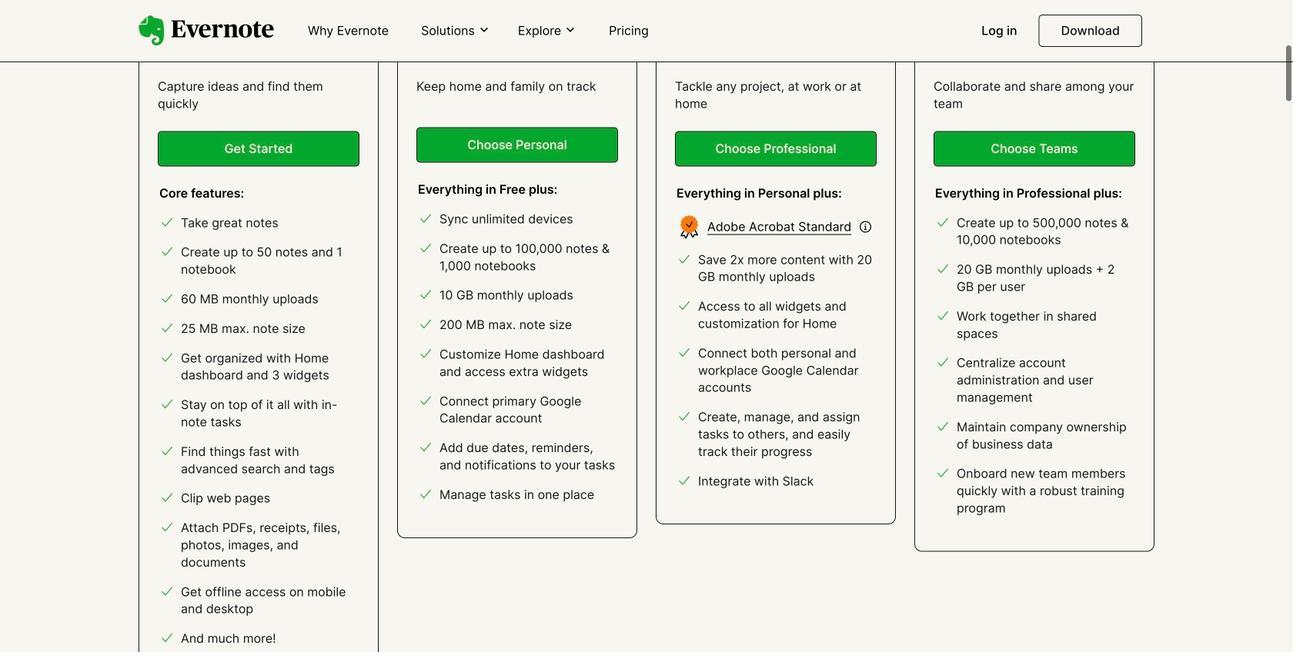 Task type: describe. For each thing, give the bounding box(es) containing it.
evernote logo image
[[139, 15, 274, 46]]



Task type: vqa. For each thing, say whether or not it's contained in the screenshot.
everything related to schedule
no



